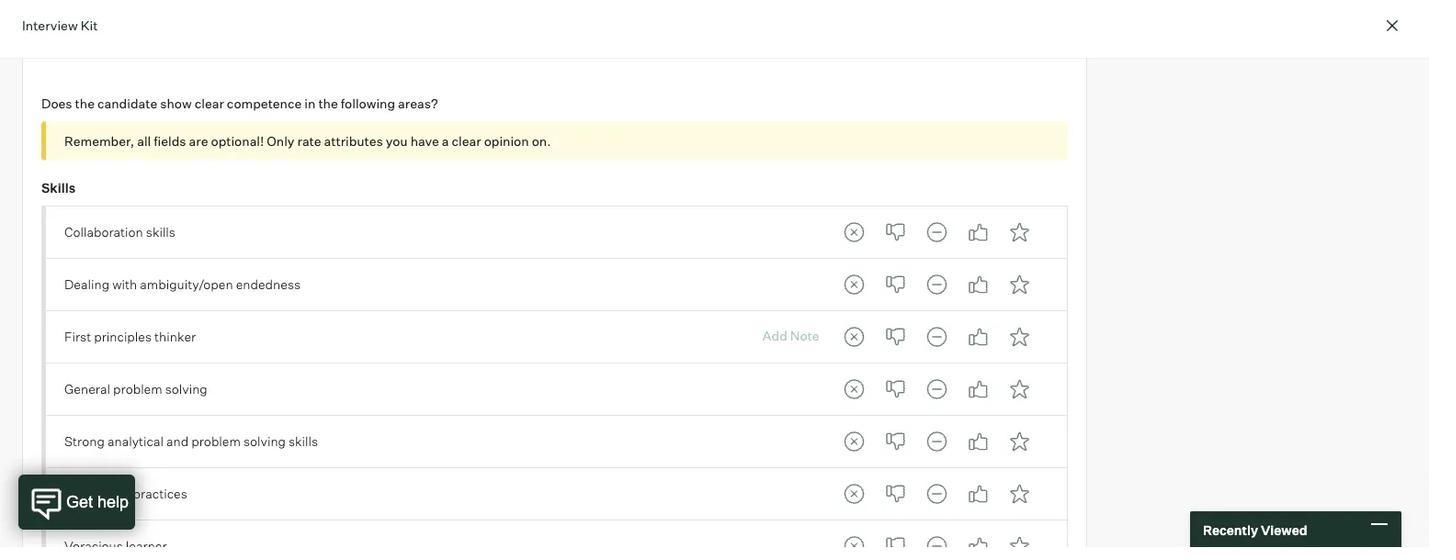 Task type: locate. For each thing, give the bounding box(es) containing it.
1 vertical spatial mixed image
[[919, 267, 956, 303]]

problem right the and
[[191, 434, 241, 450]]

0 vertical spatial yes image
[[961, 319, 997, 356]]

are
[[189, 133, 208, 149]]

1 mixed button from the top
[[919, 214, 956, 251]]

7 tab list from the top
[[836, 529, 1039, 549]]

no button for collaboration skills
[[878, 214, 915, 251]]

0 horizontal spatial solving
[[165, 382, 208, 398]]

7 no button from the top
[[878, 529, 915, 549]]

tab list for dealing with ambiguity/open endedness
[[836, 267, 1039, 303]]

definitely not image
[[836, 214, 873, 251], [836, 371, 873, 408], [836, 424, 873, 461], [836, 529, 873, 549]]

strong yes image for ambiguity/open
[[1002, 267, 1039, 303]]

1 no button from the top
[[878, 214, 915, 251]]

6 tab list from the top
[[836, 476, 1039, 513]]

6 yes button from the top
[[961, 476, 997, 513]]

strong yes image
[[1002, 476, 1039, 513], [1002, 529, 1039, 549]]

add note
[[763, 328, 820, 344]]

1 definitely not image from the top
[[836, 214, 873, 251]]

5 no image from the top
[[878, 476, 915, 513]]

2 vertical spatial mixed image
[[919, 529, 956, 549]]

of
[[90, 486, 101, 503]]

the right does
[[75, 95, 95, 111]]

5 strong yes button from the top
[[1002, 424, 1039, 461]]

clear right a
[[452, 133, 481, 149]]

yes image
[[961, 319, 997, 356], [961, 529, 997, 549]]

attributes
[[45, 40, 124, 61]]

all
[[137, 133, 151, 149]]

mixed image
[[919, 214, 956, 251], [919, 267, 956, 303], [919, 529, 956, 549]]

mixed button for use of best practices
[[919, 476, 956, 513]]

1 vertical spatial skills
[[289, 434, 318, 450]]

1 strong yes button from the top
[[1002, 214, 1039, 251]]

5 strong yes image from the top
[[1002, 424, 1039, 461]]

0 vertical spatial strong yes image
[[1002, 476, 1039, 513]]

1 mixed image from the top
[[919, 214, 956, 251]]

rate
[[297, 133, 321, 149]]

add note link
[[763, 324, 820, 344]]

solving right the and
[[244, 434, 286, 450]]

clear right show
[[195, 95, 224, 111]]

1 yes button from the top
[[961, 214, 997, 251]]

mixed image
[[919, 319, 956, 356], [919, 371, 956, 408], [919, 424, 956, 461], [919, 476, 956, 513]]

2 yes image from the top
[[961, 529, 997, 549]]

5 no button from the top
[[878, 424, 915, 461]]

0 vertical spatial skills
[[146, 224, 176, 241]]

you
[[386, 133, 408, 149]]

strong yes button for dealing with ambiguity/open endedness
[[1002, 267, 1039, 303]]

2 mixed button from the top
[[919, 267, 956, 303]]

mixed button
[[919, 214, 956, 251], [919, 267, 956, 303], [919, 319, 956, 356], [919, 371, 956, 408], [919, 424, 956, 461], [919, 476, 956, 513], [919, 529, 956, 549]]

definitely not image for collaboration skills
[[836, 214, 873, 251]]

2 no image from the top
[[878, 529, 915, 549]]

tab list for use of best practices
[[836, 476, 1039, 513]]

5 yes image from the top
[[961, 476, 997, 513]]

endedness
[[236, 277, 301, 293]]

1 no image from the top
[[878, 267, 915, 303]]

definitely not button for dealing with ambiguity/open endedness
[[836, 267, 873, 303]]

0 vertical spatial no image
[[878, 267, 915, 303]]

definitely not button for collaboration skills
[[836, 214, 873, 251]]

definitely not button
[[836, 214, 873, 251], [836, 267, 873, 303], [836, 319, 873, 356], [836, 371, 873, 408], [836, 424, 873, 461], [836, 476, 873, 513], [836, 529, 873, 549]]

1 vertical spatial yes image
[[961, 529, 997, 549]]

2 yes button from the top
[[961, 267, 997, 303]]

definitely not image
[[836, 267, 873, 303], [836, 319, 873, 356], [836, 476, 873, 513]]

tab list for general problem solving
[[836, 371, 1039, 408]]

0 horizontal spatial the
[[75, 95, 95, 111]]

1 horizontal spatial skills
[[289, 434, 318, 450]]

no image
[[878, 267, 915, 303], [878, 529, 915, 549]]

yes image
[[961, 214, 997, 251], [961, 267, 997, 303], [961, 371, 997, 408], [961, 424, 997, 461], [961, 476, 997, 513]]

strong yes image
[[1002, 214, 1039, 251], [1002, 267, 1039, 303], [1002, 319, 1039, 356], [1002, 371, 1039, 408], [1002, 424, 1039, 461]]

competence
[[227, 95, 302, 111]]

yes image for problem
[[961, 424, 997, 461]]

definitely not button for use of best practices
[[836, 476, 873, 513]]

2 strong yes button from the top
[[1002, 267, 1039, 303]]

definitely not image for general problem solving
[[836, 371, 873, 408]]

4 no image from the top
[[878, 424, 915, 461]]

1 no image from the top
[[878, 214, 915, 251]]

mixed image for strong analytical and problem solving skills
[[919, 424, 956, 461]]

0 vertical spatial solving
[[165, 382, 208, 398]]

solving
[[165, 382, 208, 398], [244, 434, 286, 450]]

1 horizontal spatial problem
[[191, 434, 241, 450]]

2 strong yes image from the top
[[1002, 267, 1039, 303]]

1 yes image from the top
[[961, 319, 997, 356]]

5 yes button from the top
[[961, 424, 997, 461]]

1 definitely not image from the top
[[836, 267, 873, 303]]

4 definitely not image from the top
[[836, 529, 873, 549]]

fields
[[154, 133, 186, 149]]

mixed image for dealing with ambiguity/open endedness
[[919, 267, 956, 303]]

use
[[64, 486, 87, 503]]

4 yes image from the top
[[961, 424, 997, 461]]

yes button for collaboration skills
[[961, 214, 997, 251]]

4 tab list from the top
[[836, 371, 1039, 408]]

problem
[[113, 382, 162, 398], [191, 434, 241, 450]]

6 definitely not button from the top
[[836, 476, 873, 513]]

0 vertical spatial mixed image
[[919, 214, 956, 251]]

2 definitely not button from the top
[[836, 267, 873, 303]]

solving up strong analytical and problem solving skills
[[165, 382, 208, 398]]

2 vertical spatial definitely not image
[[836, 476, 873, 513]]

mixed button for dealing with ambiguity/open endedness
[[919, 267, 956, 303]]

1 vertical spatial strong yes image
[[1002, 529, 1039, 549]]

strong
[[64, 434, 105, 450]]

yes button
[[961, 214, 997, 251], [961, 267, 997, 303], [961, 319, 997, 356], [961, 371, 997, 408], [961, 424, 997, 461], [961, 476, 997, 513], [961, 529, 997, 549]]

strong analytical and problem solving skills
[[64, 434, 318, 450]]

analytical
[[107, 434, 164, 450]]

strong yes button
[[1002, 214, 1039, 251], [1002, 267, 1039, 303], [1002, 319, 1039, 356], [1002, 371, 1039, 408], [1002, 424, 1039, 461], [1002, 476, 1039, 513], [1002, 529, 1039, 549]]

1 vertical spatial clear
[[452, 133, 481, 149]]

strong yes button for use of best practices
[[1002, 476, 1039, 513]]

6 no button from the top
[[878, 476, 915, 513]]

2 mixed image from the top
[[919, 371, 956, 408]]

7 strong yes button from the top
[[1002, 529, 1039, 549]]

yes image for fifth yes button from the bottom of the page
[[961, 319, 997, 356]]

remember, all fields are optional! only rate attributes you have a clear opinion on.
[[64, 133, 551, 149]]

4 no button from the top
[[878, 371, 915, 408]]

kit
[[81, 17, 98, 33]]

2 no image from the top
[[878, 319, 915, 356]]

5 tab list from the top
[[836, 424, 1039, 461]]

recently
[[1204, 523, 1259, 539]]

best
[[104, 486, 130, 503]]

collaboration
[[64, 224, 143, 241]]

1 vertical spatial solving
[[244, 434, 286, 450]]

2 no button from the top
[[878, 267, 915, 303]]

first principles thinker
[[64, 329, 196, 345]]

yes button for dealing with ambiguity/open endedness
[[961, 267, 997, 303]]

skills
[[146, 224, 176, 241], [289, 434, 318, 450]]

1 horizontal spatial clear
[[452, 133, 481, 149]]

5 definitely not button from the top
[[836, 424, 873, 461]]

a
[[442, 133, 449, 149]]

2 yes image from the top
[[961, 267, 997, 303]]

clear
[[195, 95, 224, 111], [452, 133, 481, 149]]

strong yes button for strong analytical and problem solving skills
[[1002, 424, 1039, 461]]

3 no image from the top
[[878, 371, 915, 408]]

0 vertical spatial definitely not image
[[836, 267, 873, 303]]

the right in
[[319, 95, 338, 111]]

0 horizontal spatial clear
[[195, 95, 224, 111]]

tab list
[[836, 214, 1039, 251], [836, 267, 1039, 303], [836, 319, 1039, 356], [836, 371, 1039, 408], [836, 424, 1039, 461], [836, 476, 1039, 513], [836, 529, 1039, 549]]

1 strong yes image from the top
[[1002, 476, 1039, 513]]

the
[[75, 95, 95, 111], [319, 95, 338, 111]]

mixed button for collaboration skills
[[919, 214, 956, 251]]

6 mixed button from the top
[[919, 476, 956, 513]]

4 mixed image from the top
[[919, 476, 956, 513]]

5 mixed button from the top
[[919, 424, 956, 461]]

1 vertical spatial problem
[[191, 434, 241, 450]]

yes image for endedness
[[961, 267, 997, 303]]

1 tab list from the top
[[836, 214, 1039, 251]]

6 strong yes button from the top
[[1002, 476, 1039, 513]]

2 mixed image from the top
[[919, 267, 956, 303]]

2 definitely not image from the top
[[836, 371, 873, 408]]

1 the from the left
[[75, 95, 95, 111]]

2 tab list from the top
[[836, 267, 1039, 303]]

4 definitely not button from the top
[[836, 371, 873, 408]]

first
[[64, 329, 91, 345]]

7 definitely not button from the top
[[836, 529, 873, 549]]

4 yes button from the top
[[961, 371, 997, 408]]

1 yes image from the top
[[961, 214, 997, 251]]

3 definitely not button from the top
[[836, 319, 873, 356]]

4 strong yes button from the top
[[1002, 371, 1039, 408]]

1 vertical spatial no image
[[878, 529, 915, 549]]

no button
[[878, 214, 915, 251], [878, 267, 915, 303], [878, 319, 915, 356], [878, 371, 915, 408], [878, 424, 915, 461], [878, 476, 915, 513], [878, 529, 915, 549]]

definitely not image for strong analytical and problem solving skills
[[836, 424, 873, 461]]

3 definitely not image from the top
[[836, 476, 873, 513]]

problem right general
[[113, 382, 162, 398]]

1 strong yes image from the top
[[1002, 214, 1039, 251]]

definitely not image for use of best practices
[[836, 476, 873, 513]]

3 definitely not image from the top
[[836, 424, 873, 461]]

1 horizontal spatial the
[[319, 95, 338, 111]]

2 strong yes image from the top
[[1002, 529, 1039, 549]]

mixed image for general problem solving
[[919, 371, 956, 408]]

1 vertical spatial definitely not image
[[836, 319, 873, 356]]

1 definitely not button from the top
[[836, 214, 873, 251]]

dealing with ambiguity/open endedness
[[64, 277, 301, 293]]

3 mixed image from the top
[[919, 529, 956, 549]]

3 yes image from the top
[[961, 371, 997, 408]]

1 mixed image from the top
[[919, 319, 956, 356]]

3 mixed image from the top
[[919, 424, 956, 461]]

4 mixed button from the top
[[919, 371, 956, 408]]

2 definitely not image from the top
[[836, 319, 873, 356]]

0 horizontal spatial problem
[[113, 382, 162, 398]]

attributes
[[324, 133, 383, 149]]

strong yes image for use of best practices strong yes 'button'
[[1002, 476, 1039, 513]]

no image
[[878, 214, 915, 251], [878, 319, 915, 356], [878, 371, 915, 408], [878, 424, 915, 461], [878, 476, 915, 513]]

7 yes button from the top
[[961, 529, 997, 549]]

4 strong yes image from the top
[[1002, 371, 1039, 408]]

viewed
[[1261, 523, 1308, 539]]

interview kit
[[22, 17, 98, 33]]



Task type: describe. For each thing, give the bounding box(es) containing it.
no button for general problem solving
[[878, 371, 915, 408]]

3 no button from the top
[[878, 319, 915, 356]]

use of best practices
[[64, 486, 187, 503]]

does
[[41, 95, 72, 111]]

general problem solving
[[64, 382, 208, 398]]

strong yes button for collaboration skills
[[1002, 214, 1039, 251]]

areas?
[[398, 95, 438, 111]]

only
[[267, 133, 295, 149]]

following
[[341, 95, 395, 111]]

practices
[[133, 486, 187, 503]]

no image for and
[[878, 424, 915, 461]]

mixed image for collaboration skills
[[919, 214, 956, 251]]

mixed button for strong analytical and problem solving skills
[[919, 424, 956, 461]]

optional!
[[211, 133, 264, 149]]

mixed button for general problem solving
[[919, 371, 956, 408]]

yes image for practices
[[961, 476, 997, 513]]

no image for dealing with ambiguity/open endedness's no button
[[878, 267, 915, 303]]

strong yes image for and
[[1002, 424, 1039, 461]]

with
[[112, 277, 137, 293]]

0 horizontal spatial skills
[[146, 224, 176, 241]]

no image for solving
[[878, 371, 915, 408]]

strong yes button for general problem solving
[[1002, 371, 1039, 408]]

show
[[160, 95, 192, 111]]

strong yes image for solving
[[1002, 371, 1039, 408]]

1 horizontal spatial solving
[[244, 434, 286, 450]]

no button for dealing with ambiguity/open endedness
[[878, 267, 915, 303]]

3 strong yes button from the top
[[1002, 319, 1039, 356]]

add
[[763, 328, 788, 344]]

3 tab list from the top
[[836, 319, 1039, 356]]

interview
[[22, 17, 78, 33]]

opinion
[[484, 133, 529, 149]]

close image
[[1382, 15, 1404, 37]]

no image for best
[[878, 476, 915, 513]]

principles
[[94, 329, 152, 345]]

no button for use of best practices
[[878, 476, 915, 513]]

tab list for strong analytical and problem solving skills
[[836, 424, 1039, 461]]

general
[[64, 382, 110, 398]]

yes button for general problem solving
[[961, 371, 997, 408]]

note
[[791, 328, 820, 344]]

3 mixed button from the top
[[919, 319, 956, 356]]

no image for 1st no button from the bottom of the page
[[878, 529, 915, 549]]

strong yes image for 7th strong yes 'button' from the top of the page
[[1002, 529, 1039, 549]]

yes image for seventh yes button
[[961, 529, 997, 549]]

7 mixed button from the top
[[919, 529, 956, 549]]

yes button for strong analytical and problem solving skills
[[961, 424, 997, 461]]

remember,
[[64, 133, 134, 149]]

in
[[305, 95, 316, 111]]

thinker
[[155, 329, 196, 345]]

on.
[[532, 133, 551, 149]]

0 vertical spatial problem
[[113, 382, 162, 398]]

definitely not button for strong analytical and problem solving skills
[[836, 424, 873, 461]]

tab list for collaboration skills
[[836, 214, 1039, 251]]

skills
[[41, 180, 76, 196]]

have
[[411, 133, 439, 149]]

collaboration skills
[[64, 224, 176, 241]]

0 vertical spatial clear
[[195, 95, 224, 111]]

ambiguity/open
[[140, 277, 233, 293]]

dealing
[[64, 277, 109, 293]]

definitely not image for dealing with ambiguity/open endedness
[[836, 267, 873, 303]]

no button for strong analytical and problem solving skills
[[878, 424, 915, 461]]

2 the from the left
[[319, 95, 338, 111]]

recently viewed
[[1204, 523, 1308, 539]]

does the candidate show clear competence in the following areas?
[[41, 95, 438, 111]]

3 yes button from the top
[[961, 319, 997, 356]]

yes button for use of best practices
[[961, 476, 997, 513]]

mixed image for use of best practices
[[919, 476, 956, 513]]

and
[[166, 434, 189, 450]]

candidate
[[97, 95, 157, 111]]

definitely not button for general problem solving
[[836, 371, 873, 408]]

3 strong yes image from the top
[[1002, 319, 1039, 356]]



Task type: vqa. For each thing, say whether or not it's contained in the screenshot.
the "Stage"
no



